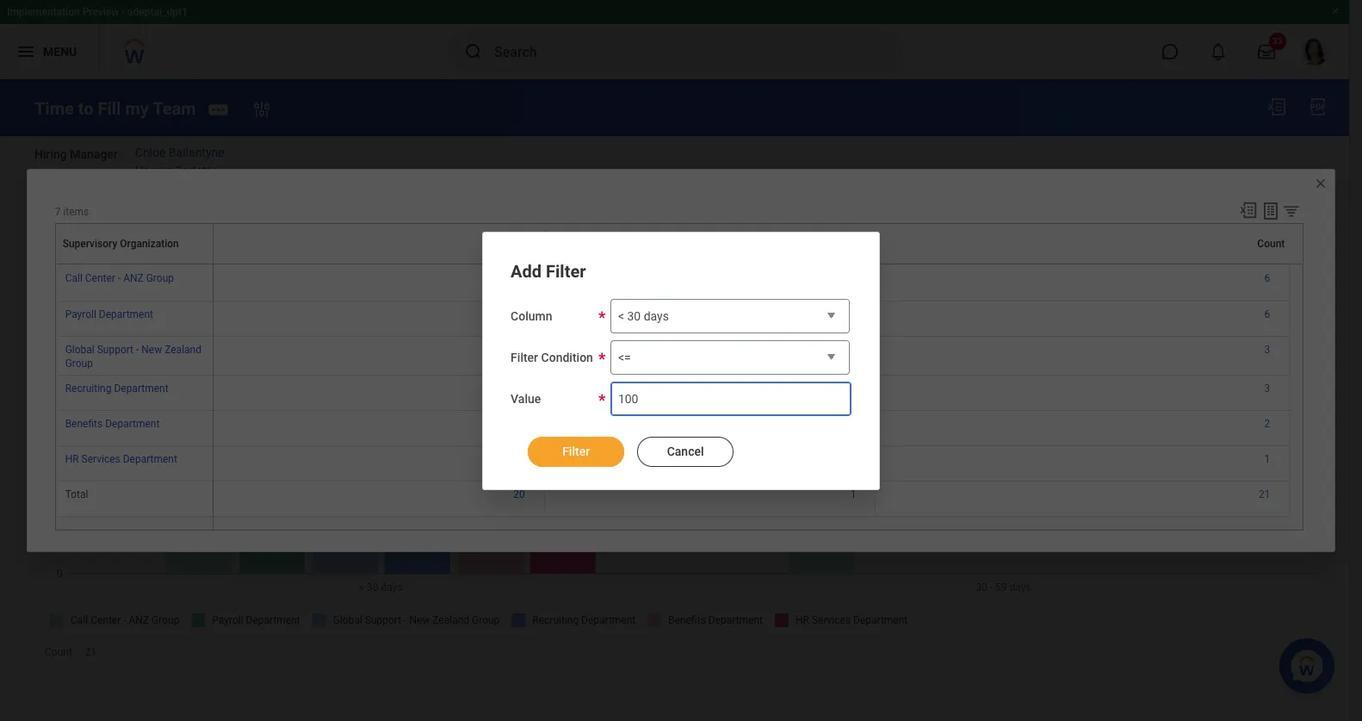 Task type: locate. For each thing, give the bounding box(es) containing it.
6
[[1265, 272, 1271, 284], [520, 308, 525, 320], [1265, 308, 1271, 320]]

group
[[146, 272, 174, 284], [65, 357, 93, 369]]

- for adeptai_dpt1
[[122, 6, 125, 18]]

change selection image
[[252, 99, 273, 120]]

export to excel image for view printable version (pdf) image
[[1267, 96, 1288, 117]]

filter for filter condition
[[511, 350, 539, 364]]

0 vertical spatial -
[[122, 6, 125, 18]]

services
[[81, 453, 120, 465]]

count
[[1258, 238, 1286, 250], [45, 646, 72, 658]]

1 horizontal spatial 21
[[1259, 488, 1271, 500]]

1 0 button from the top
[[851, 307, 859, 321]]

center
[[85, 272, 115, 284]]

2 vertical spatial -
[[136, 343, 139, 355]]

3 0 button from the top
[[851, 381, 859, 395]]

0 button
[[851, 307, 859, 321], [851, 343, 859, 356], [851, 381, 859, 395], [851, 417, 859, 430]]

add filter dialog
[[483, 231, 880, 490]]

select to filter grid data image
[[1283, 202, 1302, 220]]

chloé
[[135, 146, 166, 160]]

2 horizontal spatial -
[[136, 343, 139, 355]]

5
[[520, 272, 525, 284]]

0
[[851, 308, 857, 320], [851, 343, 857, 355], [851, 382, 857, 394], [851, 417, 857, 430]]

1 vertical spatial count
[[45, 646, 72, 658]]

1 row element from the left
[[57, 224, 216, 264]]

time
[[34, 98, 74, 119]]

0 horizontal spatial group
[[65, 357, 93, 369]]

harper
[[135, 164, 172, 178]]

new
[[142, 343, 162, 355]]

payroll department link
[[65, 305, 153, 320]]

5 button
[[520, 271, 528, 285]]

0 vertical spatial count
[[1258, 238, 1286, 250]]

region
[[511, 423, 852, 468]]

-
[[122, 6, 125, 18], [118, 272, 121, 284], [136, 343, 139, 355]]

0 horizontal spatial count
[[45, 646, 72, 658]]

total element
[[65, 485, 88, 500]]

3 0 from the top
[[851, 382, 857, 394]]

my
[[125, 98, 149, 119]]

global support - new zealand group link
[[65, 340, 202, 369]]

0 vertical spatial 21
[[1259, 488, 1271, 500]]

- right preview
[[122, 6, 125, 18]]

1 for 1 'button' to the middle
[[851, 488, 857, 500]]

4 0 button from the top
[[851, 417, 859, 430]]

call center - anz group
[[65, 272, 174, 284]]

group right anz
[[146, 272, 174, 284]]

21
[[1259, 488, 1271, 500], [85, 646, 97, 658]]

region containing filter
[[511, 423, 852, 468]]

3 button
[[520, 343, 528, 356], [1265, 343, 1274, 356], [520, 381, 528, 395], [1265, 381, 1274, 395]]

global support - new zealand group
[[65, 343, 202, 369]]

benefits department
[[65, 417, 160, 430]]

1 horizontal spatial -
[[122, 6, 125, 18]]

21 for '21' button within the "time to fill my team" main content
[[85, 646, 97, 658]]

department up hr services department link
[[105, 417, 160, 430]]

to
[[78, 98, 94, 119]]

export to excel image for export to worksheets image
[[1240, 201, 1259, 220]]

export to excel image inside "time to fill my team" main content
[[1267, 96, 1288, 117]]

0 vertical spatial group
[[146, 272, 174, 284]]

row element
[[57, 224, 216, 264], [213, 224, 1294, 264]]

department down call center - anz group
[[99, 308, 153, 320]]

export to excel image
[[1267, 96, 1288, 117], [1240, 201, 1259, 220]]

time to fill my team main content
[[0, 79, 1350, 695]]

cancel button
[[638, 436, 734, 467]]

filter
[[546, 261, 586, 281], [511, 350, 539, 364], [563, 444, 590, 458]]

1 horizontal spatial group
[[146, 272, 174, 284]]

export to excel image left view printable version (pdf) image
[[1267, 96, 1288, 117]]

1 vertical spatial export to excel image
[[1240, 201, 1259, 220]]

0 vertical spatial 21 button
[[1259, 487, 1274, 501]]

condition
[[541, 350, 594, 364]]

- inside banner
[[122, 6, 125, 18]]

toolbar
[[1232, 201, 1305, 223]]

configure and view chart data image
[[1273, 214, 1292, 233]]

1
[[520, 453, 525, 465], [1265, 453, 1271, 465], [851, 488, 857, 500]]

row element up anz
[[57, 224, 216, 264]]

- left new
[[136, 343, 139, 355]]

2 vertical spatial filter
[[563, 444, 590, 458]]

global
[[65, 343, 95, 355]]

harper corlette link
[[135, 164, 217, 178]]

support
[[97, 343, 134, 355]]

filter condition
[[511, 350, 594, 364]]

zealand
[[165, 343, 202, 355]]

0 horizontal spatial 21 button
[[85, 645, 99, 659]]

2 row element from the left
[[213, 224, 1294, 264]]

1 vertical spatial 21 button
[[85, 645, 99, 659]]

chloé ballantyne
[[135, 146, 225, 160]]

row element containing supervisory organization
[[57, 224, 216, 264]]

row element containing count
[[213, 224, 1294, 264]]

filter inside button
[[563, 444, 590, 458]]

1 vertical spatial filter
[[511, 350, 539, 364]]

0 horizontal spatial -
[[118, 272, 121, 284]]

< 30 days
[[618, 309, 669, 323]]

hiring
[[34, 147, 67, 161]]

1 for leftmost 1 'button'
[[520, 453, 525, 465]]

- left anz
[[118, 272, 121, 284]]

1 vertical spatial group
[[65, 357, 93, 369]]

0 horizontal spatial 1
[[520, 453, 525, 465]]

row element up < 30 days dropdown button
[[213, 224, 1294, 264]]

1 horizontal spatial 1
[[851, 488, 857, 500]]

inbox large image
[[1259, 43, 1276, 60]]

2 horizontal spatial 1
[[1265, 453, 1271, 465]]

payroll department
[[65, 308, 153, 320]]

< 30 days button
[[611, 299, 850, 334]]

profile logan mcneil element
[[1291, 33, 1340, 71]]

group down 'global'
[[65, 357, 93, 369]]

- inside global support - new zealand group
[[136, 343, 139, 355]]

0 horizontal spatial export to excel image
[[1240, 201, 1259, 220]]

export to excel image left export to worksheets image
[[1240, 201, 1259, 220]]

department for benefits department
[[105, 417, 160, 430]]

team
[[153, 98, 196, 119]]

0 vertical spatial export to excel image
[[1267, 96, 1288, 117]]

21 button
[[1259, 487, 1274, 501], [85, 645, 99, 659]]

6 button for 6
[[1265, 307, 1274, 321]]

3
[[520, 343, 525, 355], [1265, 343, 1271, 355], [520, 382, 525, 394], [1265, 382, 1271, 394]]

1 horizontal spatial export to excel image
[[1267, 96, 1288, 117]]

department down global support - new zealand group
[[114, 382, 169, 394]]

1 vertical spatial 21
[[85, 646, 97, 658]]

1 horizontal spatial 21 button
[[1259, 487, 1274, 501]]

6 button
[[1265, 271, 1274, 285], [520, 307, 528, 321], [1265, 307, 1274, 321]]

- for new
[[136, 343, 139, 355]]

1 horizontal spatial count
[[1258, 238, 1286, 250]]

1 vertical spatial -
[[118, 272, 121, 284]]

0 horizontal spatial 21
[[85, 646, 97, 658]]

implementation preview -   adeptai_dpt1
[[7, 6, 188, 18]]

payroll
[[65, 308, 96, 320]]

anz
[[123, 272, 144, 284]]

21 inside "time to fill my team" main content
[[85, 646, 97, 658]]

recruiting
[[65, 382, 112, 394]]

time to fill my team link
[[34, 98, 196, 119]]

manager
[[70, 147, 118, 161]]

1 button
[[520, 452, 528, 466], [1265, 452, 1274, 466], [851, 487, 859, 501]]

cancel
[[667, 444, 704, 458]]

notifications large image
[[1210, 43, 1228, 60]]

4 0 from the top
[[851, 417, 857, 430]]

department
[[99, 308, 153, 320], [114, 382, 169, 394], [105, 417, 160, 430], [123, 453, 177, 465]]

adeptai_dpt1
[[128, 6, 188, 18]]

2 0 button from the top
[[851, 343, 859, 356]]

30
[[628, 309, 641, 323]]



Task type: describe. For each thing, give the bounding box(es) containing it.
filter button
[[528, 436, 625, 467]]

7
[[55, 206, 61, 218]]

21 button inside "time to fill my team" main content
[[85, 645, 99, 659]]

search image
[[464, 41, 484, 62]]

0 vertical spatial filter
[[546, 261, 586, 281]]

Value text field
[[611, 381, 852, 416]]

implementation
[[7, 6, 80, 18]]

1 0 from the top
[[851, 308, 857, 320]]

department for recruiting department
[[114, 382, 169, 394]]

- for anz
[[118, 272, 121, 284]]

benefits department link
[[65, 414, 160, 430]]

count inside "time to fill my team" main content
[[45, 646, 72, 658]]

20
[[514, 488, 525, 500]]

chloé ballantyne link
[[135, 146, 225, 160]]

implementation preview -   adeptai_dpt1 banner
[[0, 0, 1350, 79]]

items
[[63, 206, 89, 218]]

export to worksheets image
[[1262, 201, 1282, 221]]

call
[[65, 272, 83, 284]]

add filter
[[511, 261, 586, 281]]

1 for the right 1 'button'
[[1265, 453, 1271, 465]]

1 horizontal spatial 1 button
[[851, 487, 859, 501]]

hiring manager
[[34, 147, 118, 161]]

corlette
[[175, 164, 217, 178]]

group inside global support - new zealand group
[[65, 357, 93, 369]]

hr services department link
[[65, 449, 177, 465]]

<
[[618, 309, 625, 323]]

view printable version (pdf) image
[[1309, 96, 1329, 117]]

close environment banner image
[[1331, 6, 1341, 16]]

preview
[[82, 6, 119, 18]]

items selected list
[[135, 146, 254, 195]]

2 0 from the top
[[851, 343, 857, 355]]

recruiting department link
[[65, 379, 169, 394]]

21 for '21' button to the top
[[1259, 488, 1271, 500]]

6 for 6
[[1265, 308, 1271, 320]]

time to fill my team
[[34, 98, 196, 119]]

call center - anz group link
[[65, 269, 174, 284]]

<=
[[618, 350, 631, 364]]

6 for 5
[[1265, 272, 1271, 284]]

ballantyne
[[169, 146, 225, 160]]

hr
[[65, 453, 79, 465]]

recruiting department
[[65, 382, 169, 394]]

hr services department
[[65, 453, 177, 465]]

value
[[511, 392, 541, 405]]

2 horizontal spatial 1 button
[[1265, 452, 1274, 466]]

benefits
[[65, 417, 103, 430]]

close image
[[1315, 177, 1329, 190]]

region inside add filter dialog
[[511, 423, 852, 468]]

filter for filter
[[563, 444, 590, 458]]

20 button
[[514, 487, 528, 501]]

add
[[511, 261, 542, 281]]

7 items
[[55, 206, 89, 218]]

organization
[[120, 238, 179, 250]]

2 button
[[1265, 417, 1274, 430]]

days
[[644, 309, 669, 323]]

2
[[1265, 417, 1271, 430]]

supervisory
[[63, 238, 117, 250]]

<= button
[[611, 340, 850, 375]]

department for payroll department
[[99, 308, 153, 320]]

department right the "services"
[[123, 453, 177, 465]]

harper corlette
[[135, 164, 217, 178]]

supervisory organization
[[63, 238, 179, 250]]

fill
[[98, 98, 121, 119]]

0 horizontal spatial 1 button
[[520, 452, 528, 466]]

6 button for 5
[[1265, 271, 1274, 285]]

total
[[65, 488, 88, 500]]

column
[[511, 309, 553, 323]]



Task type: vqa. For each thing, say whether or not it's contained in the screenshot.
'Recruiting Department' link
yes



